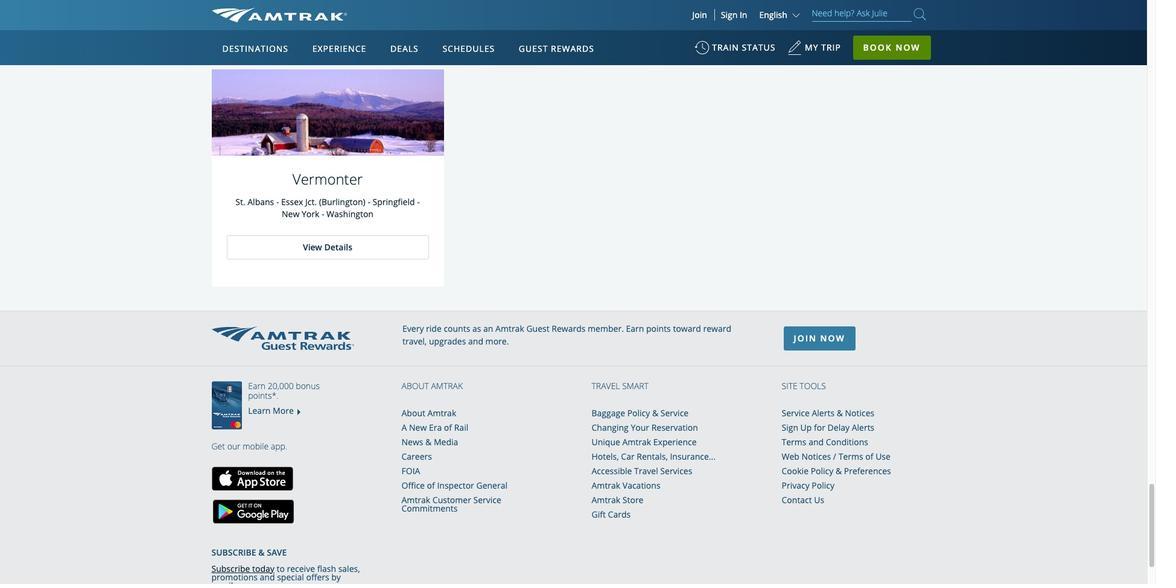 Task type: vqa. For each thing, say whether or not it's contained in the screenshot.
deteriorating
no



Task type: locate. For each thing, give the bounding box(es) containing it.
receive
[[287, 563, 315, 575]]

0 horizontal spatial new
[[282, 209, 300, 220]]

about inside about amtrak a new era of rail news & media careers foia office of inspector general amtrak customer service commitments
[[402, 407, 426, 419]]

amtrak down your
[[623, 436, 651, 448]]

service up reservation
[[661, 407, 689, 419]]

service inside service alerts & notices sign up for delay alerts terms and conditions web notices / terms of use cookie policy & preferences privacy policy contact us
[[782, 407, 810, 419]]

subscribe
[[212, 547, 256, 558]]

view details link
[[227, 235, 429, 259]]

cards
[[608, 509, 631, 520]]

1 vertical spatial alerts
[[852, 422, 875, 433]]

1 vertical spatial sign
[[782, 422, 799, 433]]

about up about amtrak link
[[402, 380, 429, 391]]

1 vertical spatial guest
[[527, 323, 550, 335]]

banner containing join
[[0, 0, 1148, 279]]

amtrak up gift cards link
[[592, 494, 621, 506]]

regions map image
[[257, 101, 546, 270]]

2 horizontal spatial and
[[809, 436, 824, 448]]

0 horizontal spatial experience
[[313, 43, 367, 54]]

by
[[332, 572, 341, 583]]

schedules link
[[438, 30, 500, 65]]

policy up us
[[812, 480, 835, 491]]

travel,
[[403, 335, 427, 347]]

sign left up
[[782, 422, 799, 433]]

alerts up conditions
[[852, 422, 875, 433]]

springfield
[[373, 196, 415, 208]]

and down for
[[809, 436, 824, 448]]

of
[[444, 422, 452, 433], [866, 451, 874, 462], [427, 480, 435, 491]]

and down as
[[468, 335, 484, 347]]

1 horizontal spatial alerts
[[852, 422, 875, 433]]

earn
[[626, 323, 644, 335], [248, 380, 266, 391]]

1 horizontal spatial and
[[468, 335, 484, 347]]

trip
[[822, 42, 841, 53]]

amtrak up about amtrak link
[[431, 380, 463, 391]]

of right office
[[427, 480, 435, 491]]

experience
[[313, 43, 367, 54], [654, 436, 697, 448]]

1 vertical spatial rewards
[[552, 323, 586, 335]]

reward
[[704, 323, 732, 335]]

english
[[760, 9, 788, 21]]

and
[[468, 335, 484, 347], [809, 436, 824, 448], [260, 572, 275, 583]]

& up delay
[[837, 407, 843, 419]]

a
[[402, 422, 407, 433]]

notices down terms and conditions link
[[802, 451, 831, 462]]

service down general
[[474, 494, 502, 506]]

1 vertical spatial travel
[[635, 465, 658, 477]]

upgrades
[[429, 335, 466, 347]]

web notices / terms of use link
[[782, 451, 891, 462]]

0 vertical spatial sign
[[721, 9, 738, 21]]

policy
[[628, 407, 650, 419], [811, 465, 834, 477], [812, 480, 835, 491]]

2 horizontal spatial of
[[866, 451, 874, 462]]

amtrak vacations link
[[592, 480, 661, 491]]

notices up delay
[[845, 407, 875, 419]]

/
[[834, 451, 837, 462]]

1 vertical spatial join
[[794, 332, 817, 344]]

services
[[661, 465, 693, 477]]

amtrak up more.
[[496, 323, 524, 335]]

join left the sign in button
[[693, 9, 707, 21]]

vermonter
[[293, 169, 363, 189]]

foia link
[[402, 465, 420, 477]]

about
[[402, 380, 429, 391], [402, 407, 426, 419]]

amtrak guest rewards image
[[212, 327, 354, 350]]

jct.
[[305, 196, 317, 208]]

1 horizontal spatial join
[[794, 332, 817, 344]]

rewards
[[551, 43, 595, 54], [552, 323, 586, 335]]

0 horizontal spatial travel
[[592, 380, 620, 391]]

travel
[[592, 380, 620, 391], [635, 465, 658, 477]]

terms down conditions
[[839, 451, 864, 462]]

to receive flash sales, promotions and special offers by email.
[[212, 563, 360, 584]]

0 horizontal spatial earn
[[248, 380, 266, 391]]

travel up vacations
[[635, 465, 658, 477]]

1 vertical spatial experience
[[654, 436, 697, 448]]

1 horizontal spatial experience
[[654, 436, 697, 448]]

footer
[[0, 311, 1148, 584], [212, 524, 366, 584]]

0 vertical spatial policy
[[628, 407, 650, 419]]

train
[[712, 42, 739, 53]]

footer containing every ride counts as an amtrak guest rewards member. earn points toward reward travel, upgrades and more.
[[0, 311, 1148, 584]]

& inside about amtrak a new era of rail news & media careers foia office of inspector general amtrak customer service commitments
[[426, 436, 432, 448]]

join for join
[[693, 9, 707, 21]]

1 about from the top
[[402, 380, 429, 391]]

0 horizontal spatial notices
[[802, 451, 831, 462]]

1 horizontal spatial terms
[[839, 451, 864, 462]]

footer containing subscribe & save
[[212, 524, 366, 584]]

accessible travel services link
[[592, 465, 693, 477]]

experience inside popup button
[[313, 43, 367, 54]]

about up a
[[402, 407, 426, 419]]

about amtrak a new era of rail news & media careers foia office of inspector general amtrak customer service commitments
[[402, 407, 508, 514]]

0 horizontal spatial of
[[427, 480, 435, 491]]

banner
[[0, 0, 1148, 279]]

our
[[227, 440, 241, 452]]

sign
[[721, 9, 738, 21], [782, 422, 799, 433]]

new right a
[[409, 422, 427, 433]]

1 vertical spatial and
[[809, 436, 824, 448]]

as
[[473, 323, 481, 335]]

terms
[[782, 436, 807, 448], [839, 451, 864, 462]]

experience inside baggage policy & service changing your reservation unique amtrak experience hotels, car rentals, insurance... accessible travel services amtrak vacations amtrak store gift cards
[[654, 436, 697, 448]]

1 horizontal spatial service
[[661, 407, 689, 419]]

essex
[[281, 196, 303, 208]]

0 vertical spatial rewards
[[551, 43, 595, 54]]

1 horizontal spatial travel
[[635, 465, 658, 477]]

reservation
[[652, 422, 698, 433]]

2 about from the top
[[402, 407, 426, 419]]

1 vertical spatial new
[[409, 422, 427, 433]]

0 vertical spatial of
[[444, 422, 452, 433]]

travel inside baggage policy & service changing your reservation unique amtrak experience hotels, car rentals, insurance... accessible travel services amtrak vacations amtrak store gift cards
[[635, 465, 658, 477]]

sign inside banner
[[721, 9, 738, 21]]

site tools
[[782, 380, 826, 391]]

new down essex
[[282, 209, 300, 220]]

baggage policy & service changing your reservation unique amtrak experience hotels, car rentals, insurance... accessible travel services amtrak vacations amtrak store gift cards
[[592, 407, 716, 520]]

1 vertical spatial of
[[866, 451, 874, 462]]

policy up your
[[628, 407, 650, 419]]

& down a new era of rail link
[[426, 436, 432, 448]]

book now
[[864, 42, 921, 53]]

&
[[653, 407, 659, 419], [837, 407, 843, 419], [426, 436, 432, 448], [836, 465, 842, 477], [259, 547, 265, 558]]

contact
[[782, 494, 812, 506]]

travel up baggage
[[592, 380, 620, 391]]

special
[[277, 572, 304, 583]]

sales,
[[338, 563, 360, 575]]

terms and conditions link
[[782, 436, 869, 448]]

details
[[324, 241, 353, 253]]

unique amtrak experience link
[[592, 436, 697, 448]]

about for about amtrak
[[402, 380, 429, 391]]

earn left the 20,000
[[248, 380, 266, 391]]

notices
[[845, 407, 875, 419], [802, 451, 831, 462]]

amtrak
[[496, 323, 524, 335], [431, 380, 463, 391], [428, 407, 457, 419], [623, 436, 651, 448], [592, 480, 621, 491], [402, 494, 431, 506], [592, 494, 621, 506]]

service alerts & notices sign up for delay alerts terms and conditions web notices / terms of use cookie policy & preferences privacy policy contact us
[[782, 407, 892, 506]]

-
[[276, 196, 279, 208], [368, 196, 371, 208], [417, 196, 420, 208], [322, 209, 324, 220]]

new inside the st. albans - essex jct. (burlington) - springfield - new york - washington
[[282, 209, 300, 220]]

rewards inside the every ride counts as an amtrak guest rewards member. earn points toward reward travel, upgrades and more.
[[552, 323, 586, 335]]

0 vertical spatial and
[[468, 335, 484, 347]]

delay
[[828, 422, 850, 433]]

- up washington
[[368, 196, 371, 208]]

0 horizontal spatial join
[[693, 9, 707, 21]]

store
[[623, 494, 644, 506]]

view
[[303, 241, 322, 253]]

0 vertical spatial alerts
[[812, 407, 835, 419]]

& down web notices / terms of use link
[[836, 465, 842, 477]]

deals
[[391, 43, 419, 54]]

1 vertical spatial notices
[[802, 451, 831, 462]]

earn 20,000 bonus points*. learn more
[[248, 380, 320, 416]]

1 horizontal spatial sign
[[782, 422, 799, 433]]

amtrak up era
[[428, 407, 457, 419]]

get
[[212, 440, 225, 452]]

1 vertical spatial earn
[[248, 380, 266, 391]]

1 horizontal spatial new
[[409, 422, 427, 433]]

0 vertical spatial experience
[[313, 43, 367, 54]]

now
[[896, 42, 921, 53]]

to
[[277, 563, 285, 575]]

0 vertical spatial guest
[[519, 43, 548, 54]]

your
[[631, 422, 650, 433]]

privacy policy link
[[782, 480, 835, 491]]

policy down /
[[811, 465, 834, 477]]

2 horizontal spatial service
[[782, 407, 810, 419]]

hotels, car rentals, insurance... link
[[592, 451, 716, 462]]

gift cards link
[[592, 509, 631, 520]]

and left to
[[260, 572, 275, 583]]

1 horizontal spatial notices
[[845, 407, 875, 419]]

0 horizontal spatial sign
[[721, 9, 738, 21]]

1 horizontal spatial earn
[[626, 323, 644, 335]]

0 vertical spatial new
[[282, 209, 300, 220]]

0 horizontal spatial service
[[474, 494, 502, 506]]

rentals,
[[637, 451, 668, 462]]

sign left 'in'
[[721, 9, 738, 21]]

0 vertical spatial join
[[693, 9, 707, 21]]

of left use
[[866, 451, 874, 462]]

0 vertical spatial about
[[402, 380, 429, 391]]

guest inside popup button
[[519, 43, 548, 54]]

application
[[257, 101, 546, 270]]

amtrak image
[[212, 8, 347, 22]]

0 horizontal spatial and
[[260, 572, 275, 583]]

join left now
[[794, 332, 817, 344]]

1 vertical spatial about
[[402, 407, 426, 419]]

about for about amtrak a new era of rail news & media careers foia office of inspector general amtrak customer service commitments
[[402, 407, 426, 419]]

alerts up for
[[812, 407, 835, 419]]

points*.
[[248, 390, 279, 401]]

1 vertical spatial policy
[[811, 465, 834, 477]]

of right era
[[444, 422, 452, 433]]

1 horizontal spatial of
[[444, 422, 452, 433]]

service up up
[[782, 407, 810, 419]]

& up the changing your reservation link
[[653, 407, 659, 419]]

0 vertical spatial notices
[[845, 407, 875, 419]]

0 vertical spatial earn
[[626, 323, 644, 335]]

terms up web at the bottom right
[[782, 436, 807, 448]]

0 vertical spatial terms
[[782, 436, 807, 448]]

news
[[402, 436, 423, 448]]

guest
[[519, 43, 548, 54], [527, 323, 550, 335]]

promotions
[[212, 572, 258, 583]]

and inside the every ride counts as an amtrak guest rewards member. earn points toward reward travel, upgrades and more.
[[468, 335, 484, 347]]

new
[[282, 209, 300, 220], [409, 422, 427, 433]]

2 vertical spatial and
[[260, 572, 275, 583]]

in
[[740, 9, 748, 21]]

earn left points
[[626, 323, 644, 335]]



Task type: describe. For each thing, give the bounding box(es) containing it.
join now
[[794, 332, 846, 344]]

amtrak down accessible
[[592, 480, 621, 491]]

amtrak inside the every ride counts as an amtrak guest rewards member. earn points toward reward travel, upgrades and more.
[[496, 323, 524, 335]]

offers
[[306, 572, 329, 583]]

every ride counts as an amtrak guest rewards member. earn points toward reward travel, upgrades and more.
[[403, 323, 732, 347]]

rewards inside popup button
[[551, 43, 595, 54]]

0 horizontal spatial alerts
[[812, 407, 835, 419]]

counts
[[444, 323, 470, 335]]

service inside about amtrak a new era of rail news & media careers foia office of inspector general amtrak customer service commitments
[[474, 494, 502, 506]]

Please enter your search item search field
[[812, 6, 912, 22]]

gift
[[592, 509, 606, 520]]

join button
[[685, 9, 715, 21]]

view details
[[303, 241, 353, 253]]

careers
[[402, 451, 432, 462]]

save
[[267, 547, 287, 558]]

commitments
[[402, 503, 458, 514]]

email.
[[212, 580, 235, 584]]

contact us link
[[782, 494, 825, 506]]

amtrak store link
[[592, 494, 644, 506]]

inspector
[[437, 480, 474, 491]]

2 vertical spatial of
[[427, 480, 435, 491]]

of inside service alerts & notices sign up for delay alerts terms and conditions web notices / terms of use cookie policy & preferences privacy policy contact us
[[866, 451, 874, 462]]

0 horizontal spatial terms
[[782, 436, 807, 448]]

travel smart
[[592, 380, 649, 391]]

up
[[801, 422, 812, 433]]

more
[[273, 405, 294, 416]]

an
[[484, 323, 493, 335]]

my trip button
[[788, 36, 841, 66]]

a new era of rail link
[[402, 422, 469, 433]]

flash
[[317, 563, 336, 575]]

car
[[621, 451, 635, 462]]

new inside about amtrak a new era of rail news & media careers foia office of inspector general amtrak customer service commitments
[[409, 422, 427, 433]]

and inside the "to receive flash sales, promotions and special offers by email."
[[260, 572, 275, 583]]

privacy
[[782, 480, 810, 491]]

hotels,
[[592, 451, 619, 462]]

guest inside the every ride counts as an amtrak guest rewards member. earn points toward reward travel, upgrades and more.
[[527, 323, 550, 335]]

1 vertical spatial terms
[[839, 451, 864, 462]]

2 vertical spatial policy
[[812, 480, 835, 491]]

sign in button
[[721, 9, 748, 21]]

amtrak down office
[[402, 494, 431, 506]]

earn inside earn 20,000 bonus points*. learn more
[[248, 380, 266, 391]]

now
[[821, 332, 846, 344]]

(burlington)
[[319, 196, 366, 208]]

tools
[[800, 380, 826, 391]]

era
[[429, 422, 442, 433]]

every
[[403, 323, 424, 335]]

earn inside the every ride counts as an amtrak guest rewards member. earn points toward reward travel, upgrades and more.
[[626, 323, 644, 335]]

amtrak guest rewards preferred mastercard image
[[212, 381, 248, 430]]

application inside banner
[[257, 101, 546, 270]]

accessible
[[592, 465, 632, 477]]

albans
[[248, 196, 274, 208]]

and inside service alerts & notices sign up for delay alerts terms and conditions web notices / terms of use cookie policy & preferences privacy policy contact us
[[809, 436, 824, 448]]

0 vertical spatial travel
[[592, 380, 620, 391]]

policy inside baggage policy & service changing your reservation unique amtrak experience hotels, car rentals, insurance... accessible travel services amtrak vacations amtrak store gift cards
[[628, 407, 650, 419]]

join now link
[[784, 326, 856, 350]]

- right springfield
[[417, 196, 420, 208]]

news & media link
[[402, 436, 458, 448]]

sign up for delay alerts link
[[782, 422, 875, 433]]

sign inside service alerts & notices sign up for delay alerts terms and conditions web notices / terms of use cookie policy & preferences privacy policy contact us
[[782, 422, 799, 433]]

get our mobile app.
[[212, 440, 287, 452]]

- right york
[[322, 209, 324, 220]]

conditions
[[826, 436, 869, 448]]

rail
[[454, 422, 469, 433]]

careers link
[[402, 451, 432, 462]]

subscribe today
[[212, 563, 275, 575]]

changing your reservation link
[[592, 422, 698, 433]]

& left save
[[259, 547, 265, 558]]

learn
[[248, 405, 271, 416]]

my trip
[[805, 42, 841, 53]]

subscribe today link
[[212, 563, 275, 575]]

sign in
[[721, 9, 748, 21]]

- left essex
[[276, 196, 279, 208]]

book now button
[[853, 36, 931, 60]]

& inside baggage policy & service changing your reservation unique amtrak experience hotels, car rentals, insurance... accessible travel services amtrak vacations amtrak store gift cards
[[653, 407, 659, 419]]

general
[[477, 480, 508, 491]]

search icon image
[[914, 6, 926, 22]]

baggage
[[592, 407, 625, 419]]

destinations button
[[218, 32, 293, 66]]

unique
[[592, 436, 621, 448]]

york
[[302, 209, 320, 220]]

deals button
[[386, 32, 424, 66]]

today
[[252, 563, 275, 575]]

st.
[[236, 196, 245, 208]]

guest rewards
[[519, 43, 595, 54]]

train status link
[[695, 36, 776, 66]]

subscribe
[[212, 563, 250, 575]]

office
[[402, 480, 425, 491]]

st. albans - essex jct. (burlington) - springfield - new york - washington
[[236, 196, 420, 220]]

cookie
[[782, 465, 809, 477]]

smart
[[623, 380, 649, 391]]

join for join now
[[794, 332, 817, 344]]

service inside baggage policy & service changing your reservation unique amtrak experience hotels, car rentals, insurance... accessible travel services amtrak vacations amtrak store gift cards
[[661, 407, 689, 419]]

baggage policy & service link
[[592, 407, 689, 419]]

more.
[[486, 335, 509, 347]]

cookie policy & preferences link
[[782, 465, 892, 477]]

insurance...
[[670, 451, 716, 462]]

preferences
[[844, 465, 892, 477]]

schedules
[[443, 43, 495, 54]]

20,000
[[268, 380, 294, 391]]

app.
[[271, 440, 287, 452]]

mobile
[[243, 440, 269, 452]]

media
[[434, 436, 458, 448]]

subscribe & save
[[212, 547, 287, 558]]

amtrak customer service commitments link
[[402, 494, 502, 514]]

book
[[864, 42, 893, 53]]

about amtrak
[[402, 380, 463, 391]]

train status
[[712, 42, 776, 53]]

toward
[[673, 323, 701, 335]]



